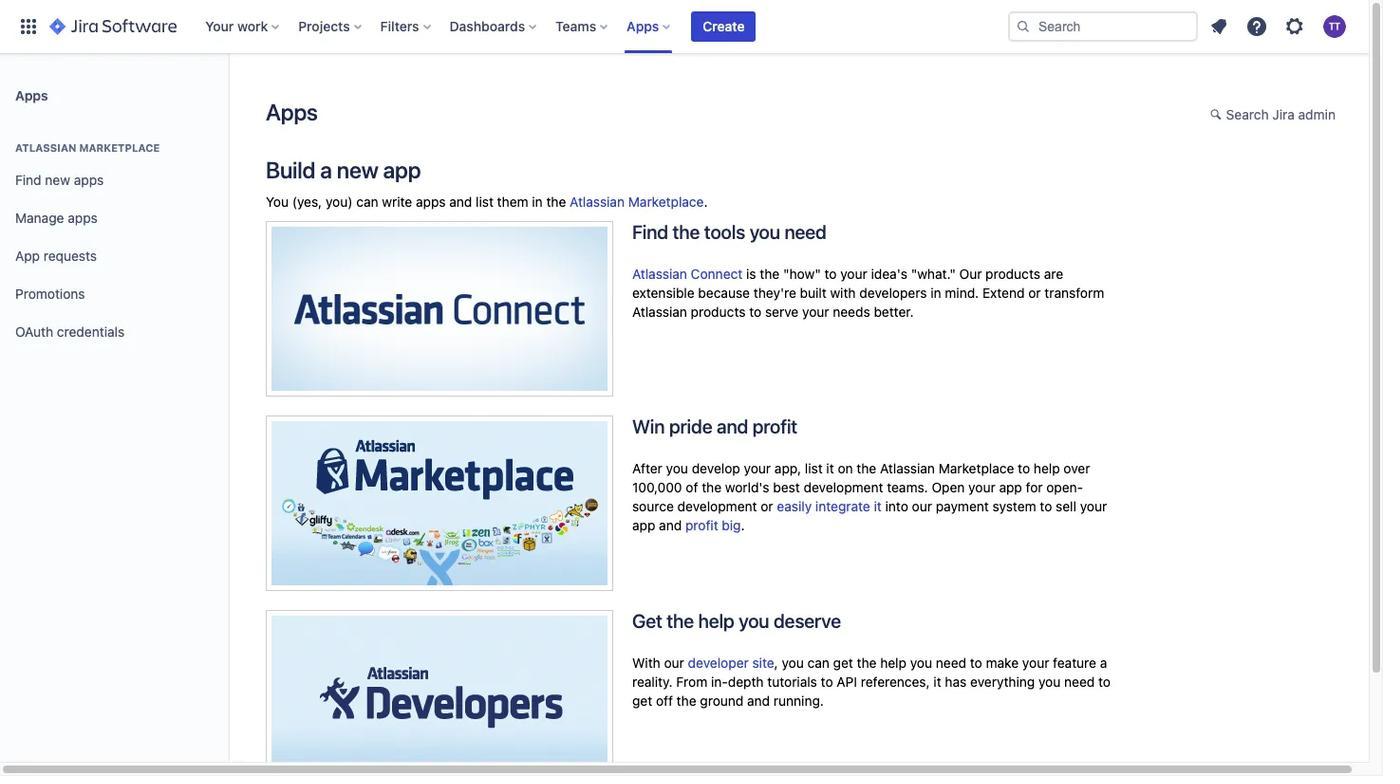 Task type: locate. For each thing, give the bounding box(es) containing it.
on
[[838, 460, 853, 477]]

0 vertical spatial a
[[320, 157, 332, 183]]

1 vertical spatial help
[[698, 610, 734, 632]]

manage apps
[[15, 209, 98, 226]]

find the tools you need
[[632, 221, 827, 243]]

products
[[986, 266, 1040, 282], [691, 304, 746, 320]]

needs
[[833, 304, 870, 320]]

mind.
[[945, 285, 979, 301]]

dashboards
[[450, 18, 525, 34]]

0 horizontal spatial a
[[320, 157, 332, 183]]

search jira admin
[[1226, 106, 1336, 122]]

atlassian down extensible
[[632, 304, 687, 320]]

need
[[784, 221, 827, 243], [936, 655, 966, 671], [1064, 674, 1095, 690]]

best
[[773, 479, 800, 496]]

settings image
[[1283, 15, 1306, 38]]

in down "what."
[[931, 285, 941, 301]]

big
[[722, 517, 741, 534]]

0 vertical spatial app
[[383, 157, 421, 183]]

manage
[[15, 209, 64, 226]]

1 vertical spatial or
[[761, 498, 773, 515]]

system
[[993, 498, 1036, 515]]

app,
[[775, 460, 801, 477]]

you right tools
[[750, 221, 780, 243]]

it left has
[[934, 674, 941, 690]]

products down because
[[691, 304, 746, 320]]

profit up app,
[[752, 416, 797, 438]]

new up you)
[[337, 157, 378, 183]]

apps up build
[[266, 99, 318, 125]]

is
[[746, 266, 756, 282]]

1 vertical spatial get
[[632, 693, 652, 709]]

help up developer
[[698, 610, 734, 632]]

1 horizontal spatial or
[[1028, 285, 1041, 301]]

to inside "into our payment system to sell your app and"
[[1040, 498, 1052, 515]]

apps button
[[621, 11, 678, 42]]

2 horizontal spatial app
[[999, 479, 1022, 496]]

0 vertical spatial products
[[986, 266, 1040, 282]]

get up api
[[833, 655, 853, 671]]

app
[[383, 157, 421, 183], [999, 479, 1022, 496], [632, 517, 655, 534]]

help up for in the right bottom of the page
[[1034, 460, 1060, 477]]

deserve
[[774, 610, 841, 632]]

development
[[804, 479, 883, 496], [677, 498, 757, 515]]

or right extend
[[1028, 285, 1041, 301]]

create button
[[691, 11, 756, 42]]

0 horizontal spatial apps
[[15, 87, 48, 103]]

2 horizontal spatial apps
[[627, 18, 659, 34]]

everything
[[970, 674, 1035, 690]]

0 vertical spatial find
[[15, 171, 41, 188]]

your up with
[[840, 266, 867, 282]]

write
[[382, 194, 412, 210]]

app inside "into our payment system to sell your app and"
[[632, 517, 655, 534]]

0 horizontal spatial .
[[704, 194, 708, 210]]

1 vertical spatial can
[[807, 655, 830, 671]]

open-
[[1046, 479, 1083, 496]]

the right is
[[760, 266, 780, 282]]

in right them
[[532, 194, 543, 210]]

manage apps link
[[8, 199, 220, 237]]

app up system
[[999, 479, 1022, 496]]

(yes,
[[292, 194, 322, 210]]

products up extend
[[986, 266, 1040, 282]]

you up the 'site'
[[739, 610, 769, 632]]

notifications image
[[1207, 15, 1230, 38]]

profit left big
[[685, 517, 718, 534]]

Search field
[[1008, 11, 1198, 42]]

get
[[833, 655, 853, 671], [632, 693, 652, 709]]

. down the 'world's'
[[741, 517, 745, 534]]

you up the of
[[666, 460, 688, 477]]

1 horizontal spatial list
[[805, 460, 823, 477]]

find new apps
[[15, 171, 104, 188]]

depth
[[728, 674, 764, 690]]

1 vertical spatial it
[[874, 498, 882, 515]]

1 horizontal spatial app
[[632, 517, 655, 534]]

our inside "into our payment system to sell your app and"
[[912, 498, 932, 515]]

"what."
[[911, 266, 956, 282]]

apps
[[627, 18, 659, 34], [15, 87, 48, 103], [266, 99, 318, 125]]

and inside "into our payment system to sell your app and"
[[659, 517, 682, 534]]

with
[[632, 655, 660, 671]]

help image
[[1245, 15, 1268, 38]]

0 vertical spatial our
[[912, 498, 932, 515]]

0 horizontal spatial in
[[532, 194, 543, 210]]

0 vertical spatial it
[[826, 460, 834, 477]]

your right sell
[[1080, 498, 1107, 515]]

app inside after you develop your app, list it on the atlassian marketplace to help over 100,000 of the world's best development teams. open your app for open- source development or
[[999, 479, 1022, 496]]

need down feature
[[1064, 674, 1095, 690]]

atlassian inside group
[[15, 141, 76, 154]]

atlassian
[[15, 141, 76, 154], [570, 194, 625, 210], [632, 266, 687, 282], [632, 304, 687, 320], [880, 460, 935, 477]]

0 vertical spatial marketplace
[[79, 141, 160, 154]]

atlassian up extensible
[[632, 266, 687, 282]]

0 horizontal spatial products
[[691, 304, 746, 320]]

1 horizontal spatial marketplace
[[628, 194, 704, 210]]

it left on
[[826, 460, 834, 477]]

ground
[[700, 693, 744, 709]]

need up "how"
[[784, 221, 827, 243]]

0 vertical spatial need
[[784, 221, 827, 243]]

new up "manage apps"
[[45, 171, 70, 188]]

our down teams.
[[912, 498, 932, 515]]

2 vertical spatial marketplace
[[939, 460, 1014, 477]]

0 vertical spatial or
[[1028, 285, 1041, 301]]

0 vertical spatial .
[[704, 194, 708, 210]]

2 vertical spatial it
[[934, 674, 941, 690]]

your up payment at the bottom right
[[968, 479, 996, 496]]

app up write in the top of the page
[[383, 157, 421, 183]]

admin
[[1298, 106, 1336, 122]]

,
[[774, 655, 778, 671]]

1 horizontal spatial find
[[632, 221, 668, 243]]

a inside , you can get the help you need to make your feature a reality. from in-depth tutorials to api references, it has everything you need to get off the ground and running.
[[1100, 655, 1107, 671]]

1 horizontal spatial need
[[936, 655, 966, 671]]

1 horizontal spatial help
[[880, 655, 907, 671]]

the
[[546, 194, 566, 210], [673, 221, 700, 243], [760, 266, 780, 282], [857, 460, 876, 477], [702, 479, 722, 496], [667, 610, 694, 632], [857, 655, 877, 671], [677, 693, 696, 709]]

find up manage
[[15, 171, 41, 188]]

or
[[1028, 285, 1041, 301], [761, 498, 773, 515]]

help up the references,
[[880, 655, 907, 671]]

0 horizontal spatial list
[[476, 194, 494, 210]]

0 horizontal spatial it
[[826, 460, 834, 477]]

1 vertical spatial development
[[677, 498, 757, 515]]

get down reality. at the bottom of page
[[632, 693, 652, 709]]

0 horizontal spatial marketplace
[[79, 141, 160, 154]]

need up has
[[936, 655, 966, 671]]

development up profit big .
[[677, 498, 757, 515]]

profit
[[752, 416, 797, 438], [685, 517, 718, 534]]

world's
[[725, 479, 770, 496]]

the up api
[[857, 655, 877, 671]]

profit big link
[[685, 517, 741, 534]]

can
[[356, 194, 378, 210], [807, 655, 830, 671]]

marketplace up find the tools you need
[[628, 194, 704, 210]]

can up tutorials
[[807, 655, 830, 671]]

0 horizontal spatial find
[[15, 171, 41, 188]]

1 vertical spatial our
[[664, 655, 684, 671]]

0 vertical spatial list
[[476, 194, 494, 210]]

and down source
[[659, 517, 682, 534]]

1 vertical spatial list
[[805, 460, 823, 477]]

apps right teams popup button
[[627, 18, 659, 34]]

easily integrate it link
[[777, 498, 882, 515]]

1 vertical spatial find
[[632, 221, 668, 243]]

app
[[15, 247, 40, 264]]

2 vertical spatial app
[[632, 517, 655, 534]]

off
[[656, 693, 673, 709]]

0 vertical spatial get
[[833, 655, 853, 671]]

2 horizontal spatial it
[[934, 674, 941, 690]]

apps up requests in the top left of the page
[[68, 209, 98, 226]]

atlassian up find new apps
[[15, 141, 76, 154]]

a up you)
[[320, 157, 332, 183]]

with
[[830, 285, 856, 301]]

1 horizontal spatial our
[[912, 498, 932, 515]]

0 horizontal spatial get
[[632, 693, 652, 709]]

marketplace up open
[[939, 460, 1014, 477]]

0 horizontal spatial need
[[784, 221, 827, 243]]

search image
[[1016, 19, 1031, 34]]

site
[[752, 655, 774, 671]]

can inside , you can get the help you need to make your feature a reality. from in-depth tutorials to api references, it has everything you need to get off the ground and running.
[[807, 655, 830, 671]]

apps down atlassian marketplace
[[74, 171, 104, 188]]

credentials
[[57, 323, 125, 339]]

oauth credentials
[[15, 323, 125, 339]]

and
[[449, 194, 472, 210], [717, 416, 748, 438], [659, 517, 682, 534], [747, 693, 770, 709]]

and down depth
[[747, 693, 770, 709]]

atlassian up teams.
[[880, 460, 935, 477]]

list left them
[[476, 194, 494, 210]]

1 vertical spatial a
[[1100, 655, 1107, 671]]

1 horizontal spatial it
[[874, 498, 882, 515]]

to inside after you develop your app, list it on the atlassian marketplace to help over 100,000 of the world's best development teams. open your app for open- source development or
[[1018, 460, 1030, 477]]

after
[[632, 460, 662, 477]]

or down best
[[761, 498, 773, 515]]

idea's
[[871, 266, 907, 282]]

2 horizontal spatial marketplace
[[939, 460, 1014, 477]]

your down "built"
[[802, 304, 829, 320]]

transform
[[1045, 285, 1104, 301]]

apps inside dropdown button
[[627, 18, 659, 34]]

0 vertical spatial help
[[1034, 460, 1060, 477]]

1 vertical spatial in
[[931, 285, 941, 301]]

banner
[[0, 0, 1369, 53]]

jira software image
[[49, 15, 177, 38], [49, 15, 177, 38]]

the inside is the "how" to your idea's "what." our products are extensible because they're built with developers in mind. extend or transform atlassian products to serve your needs better.
[[760, 266, 780, 282]]

our up 'from'
[[664, 655, 684, 671]]

0 horizontal spatial app
[[383, 157, 421, 183]]

it
[[826, 460, 834, 477], [874, 498, 882, 515], [934, 674, 941, 690]]

your right the make at the bottom right of page
[[1022, 655, 1049, 671]]

atlassian right them
[[570, 194, 625, 210]]

it inside after you develop your app, list it on the atlassian marketplace to help over 100,000 of the world's best development teams. open your app for open- source development or
[[826, 460, 834, 477]]

atlassian marketplace
[[15, 141, 160, 154]]

.
[[704, 194, 708, 210], [741, 517, 745, 534]]

0 vertical spatial development
[[804, 479, 883, 496]]

1 vertical spatial profit
[[685, 517, 718, 534]]

1 horizontal spatial in
[[931, 285, 941, 301]]

list right app,
[[805, 460, 823, 477]]

0 vertical spatial can
[[356, 194, 378, 210]]

a right feature
[[1100, 655, 1107, 671]]

teams
[[555, 18, 596, 34]]

can right you)
[[356, 194, 378, 210]]

1 vertical spatial app
[[999, 479, 1022, 496]]

primary element
[[11, 0, 1008, 53]]

1 vertical spatial .
[[741, 517, 745, 534]]

find down atlassian marketplace link
[[632, 221, 668, 243]]

apps down appswitcher icon
[[15, 87, 48, 103]]

0 horizontal spatial or
[[761, 498, 773, 515]]

the right get
[[667, 610, 694, 632]]

banner containing your work
[[0, 0, 1369, 53]]

2 horizontal spatial help
[[1034, 460, 1060, 477]]

1 vertical spatial marketplace
[[628, 194, 704, 210]]

you up the references,
[[910, 655, 932, 671]]

it left into
[[874, 498, 882, 515]]

1 horizontal spatial can
[[807, 655, 830, 671]]

development up integrate
[[804, 479, 883, 496]]

you
[[750, 221, 780, 243], [666, 460, 688, 477], [739, 610, 769, 632], [782, 655, 804, 671], [910, 655, 932, 671], [1039, 674, 1061, 690]]

connect
[[691, 266, 743, 282]]

2 vertical spatial help
[[880, 655, 907, 671]]

0 horizontal spatial new
[[45, 171, 70, 188]]

marketplace up find new apps link
[[79, 141, 160, 154]]

extensible
[[632, 285, 695, 301]]

list
[[476, 194, 494, 210], [805, 460, 823, 477]]

0 horizontal spatial our
[[664, 655, 684, 671]]

our
[[912, 498, 932, 515], [664, 655, 684, 671]]

your inside "into our payment system to sell your app and"
[[1080, 498, 1107, 515]]

apps right write in the top of the page
[[416, 194, 446, 210]]

pride
[[669, 416, 712, 438]]

1 horizontal spatial products
[[986, 266, 1040, 282]]

1 horizontal spatial a
[[1100, 655, 1107, 671]]

oauth
[[15, 323, 53, 339]]

help
[[1034, 460, 1060, 477], [698, 610, 734, 632], [880, 655, 907, 671]]

app down source
[[632, 517, 655, 534]]

help inside after you develop your app, list it on the atlassian marketplace to help over 100,000 of the world's best development teams. open your app for open- source development or
[[1034, 460, 1060, 477]]

find inside atlassian marketplace group
[[15, 171, 41, 188]]

1 horizontal spatial development
[[804, 479, 883, 496]]

with our developer site
[[632, 655, 774, 671]]

and right the pride
[[717, 416, 748, 438]]

you right ,
[[782, 655, 804, 671]]

. up tools
[[704, 194, 708, 210]]

1 horizontal spatial .
[[741, 517, 745, 534]]

the down develop
[[702, 479, 722, 496]]

1 horizontal spatial profit
[[752, 416, 797, 438]]

or inside after you develop your app, list it on the atlassian marketplace to help over 100,000 of the world's best development teams. open your app for open- source development or
[[761, 498, 773, 515]]

0 horizontal spatial development
[[677, 498, 757, 515]]

2 horizontal spatial need
[[1064, 674, 1095, 690]]

develop
[[692, 460, 740, 477]]



Task type: describe. For each thing, give the bounding box(es) containing it.
the left tools
[[673, 221, 700, 243]]

from
[[676, 674, 707, 690]]

new inside atlassian marketplace group
[[45, 171, 70, 188]]

get the help you deserve
[[632, 610, 841, 632]]

developer
[[688, 655, 749, 671]]

0 horizontal spatial profit
[[685, 517, 718, 534]]

you down feature
[[1039, 674, 1061, 690]]

teams.
[[887, 479, 928, 496]]

teams button
[[550, 11, 615, 42]]

1 vertical spatial need
[[936, 655, 966, 671]]

marketplace inside after you develop your app, list it on the atlassian marketplace to help over 100,000 of the world's best development teams. open your app for open- source development or
[[939, 460, 1014, 477]]

you inside after you develop your app, list it on the atlassian marketplace to help over 100,000 of the world's best development teams. open your app for open- source development or
[[666, 460, 688, 477]]

app requests
[[15, 247, 97, 264]]

filters button
[[375, 11, 438, 42]]

references,
[[861, 674, 930, 690]]

developer site link
[[688, 655, 774, 671]]

projects button
[[293, 11, 369, 42]]

has
[[945, 674, 967, 690]]

1 vertical spatial products
[[691, 304, 746, 320]]

create
[[703, 18, 745, 34]]

the right them
[[546, 194, 566, 210]]

into our payment system to sell your app and
[[632, 498, 1107, 534]]

is the "how" to your idea's "what." our products are extensible because they're built with developers in mind. extend or transform atlassian products to serve your needs better.
[[632, 266, 1104, 320]]

easily
[[777, 498, 812, 515]]

serve
[[765, 304, 799, 320]]

"how"
[[783, 266, 821, 282]]

help inside , you can get the help you need to make your feature a reality. from in-depth tutorials to api references, it has everything you need to get off the ground and running.
[[880, 655, 907, 671]]

your profile and settings image
[[1323, 15, 1346, 38]]

atlassian inside is the "how" to your idea's "what." our products are extensible because they're built with developers in mind. extend or transform atlassian products to serve your needs better.
[[632, 304, 687, 320]]

0 vertical spatial in
[[532, 194, 543, 210]]

our
[[959, 266, 982, 282]]

atlassian inside after you develop your app, list it on the atlassian marketplace to help over 100,000 of the world's best development teams. open your app for open- source development or
[[880, 460, 935, 477]]

, you can get the help you need to make your feature a reality. from in-depth tutorials to api references, it has everything you need to get off the ground and running.
[[632, 655, 1111, 709]]

promotions
[[15, 285, 85, 301]]

sell
[[1056, 498, 1076, 515]]

0 vertical spatial profit
[[752, 416, 797, 438]]

profit big .
[[685, 517, 745, 534]]

built
[[800, 285, 827, 301]]

atlassian marketplace group
[[8, 122, 220, 357]]

better.
[[874, 304, 914, 320]]

in inside is the "how" to your idea's "what." our products are extensible because they're built with developers in mind. extend or transform atlassian products to serve your needs better.
[[931, 285, 941, 301]]

are
[[1044, 266, 1063, 282]]

build a new app
[[266, 157, 421, 183]]

for
[[1026, 479, 1043, 496]]

feature
[[1053, 655, 1096, 671]]

get
[[632, 610, 662, 632]]

your
[[205, 18, 234, 34]]

2 vertical spatial need
[[1064, 674, 1095, 690]]

open
[[932, 479, 965, 496]]

they're
[[754, 285, 796, 301]]

search
[[1226, 106, 1269, 122]]

1 horizontal spatial new
[[337, 157, 378, 183]]

search jira admin link
[[1201, 101, 1345, 131]]

list inside after you develop your app, list it on the atlassian marketplace to help over 100,000 of the world's best development teams. open your app for open- source development or
[[805, 460, 823, 477]]

into
[[885, 498, 908, 515]]

the down 'from'
[[677, 693, 696, 709]]

oauth credentials link
[[8, 313, 220, 351]]

small image
[[1210, 107, 1225, 122]]

payment
[[936, 498, 989, 515]]

your up the 'world's'
[[744, 460, 771, 477]]

100,000
[[632, 479, 682, 496]]

it inside , you can get the help you need to make your feature a reality. from in-depth tutorials to api references, it has everything you need to get off the ground and running.
[[934, 674, 941, 690]]

find new apps link
[[8, 161, 220, 199]]

tools
[[704, 221, 745, 243]]

sidebar navigation image
[[207, 76, 249, 114]]

reality.
[[632, 674, 673, 690]]

and inside , you can get the help you need to make your feature a reality. from in-depth tutorials to api references, it has everything you need to get off the ground and running.
[[747, 693, 770, 709]]

because
[[698, 285, 750, 301]]

work
[[237, 18, 268, 34]]

source
[[632, 498, 674, 515]]

app requests link
[[8, 237, 220, 275]]

running.
[[774, 693, 824, 709]]

and left them
[[449, 194, 472, 210]]

win pride and profit
[[632, 416, 797, 438]]

you (yes, you) can write apps and list them in the atlassian marketplace .
[[266, 194, 708, 210]]

0 horizontal spatial help
[[698, 610, 734, 632]]

atlassian connect
[[632, 266, 743, 282]]

find for find the tools you need
[[632, 221, 668, 243]]

over
[[1064, 460, 1090, 477]]

integrate
[[815, 498, 870, 515]]

1 horizontal spatial get
[[833, 655, 853, 671]]

you)
[[326, 194, 353, 210]]

your work button
[[200, 11, 287, 42]]

appswitcher icon image
[[17, 15, 40, 38]]

find for find new apps
[[15, 171, 41, 188]]

or inside is the "how" to your idea's "what." our products are extensible because they're built with developers in mind. extend or transform atlassian products to serve your needs better.
[[1028, 285, 1041, 301]]

our for into
[[912, 498, 932, 515]]

in-
[[711, 674, 728, 690]]

atlassian connect link
[[632, 266, 743, 282]]

our for with
[[664, 655, 684, 671]]

projects
[[298, 18, 350, 34]]

win
[[632, 416, 665, 438]]

requests
[[44, 247, 97, 264]]

marketplace inside group
[[79, 141, 160, 154]]

1 horizontal spatial apps
[[266, 99, 318, 125]]

developers
[[859, 285, 927, 301]]

you
[[266, 194, 289, 210]]

the right on
[[857, 460, 876, 477]]

your inside , you can get the help you need to make your feature a reality. from in-depth tutorials to api references, it has everything you need to get off the ground and running.
[[1022, 655, 1049, 671]]

build
[[266, 157, 315, 183]]

api
[[837, 674, 857, 690]]

promotions link
[[8, 275, 220, 313]]

0 horizontal spatial can
[[356, 194, 378, 210]]

make
[[986, 655, 1019, 671]]



Task type: vqa. For each thing, say whether or not it's contained in the screenshot.
Table image
no



